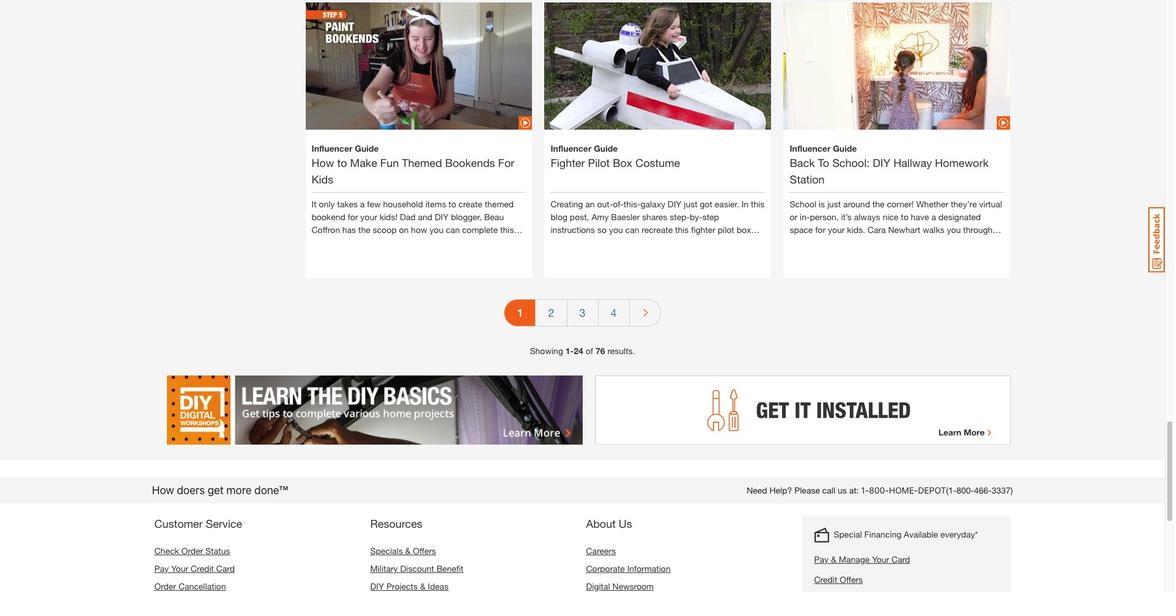 Task type: locate. For each thing, give the bounding box(es) containing it.
order down pay your credit card
[[154, 581, 176, 592]]

card up 'credit offers' link
[[892, 554, 910, 565]]

0 horizontal spatial influencer
[[312, 143, 353, 154]]

us
[[838, 485, 847, 495]]

1
[[517, 306, 523, 319]]

help?
[[770, 485, 792, 495]]

a left few
[[360, 199, 365, 209]]

2 horizontal spatial &
[[831, 554, 837, 565]]

station
[[790, 173, 825, 186]]

credit inside 'credit offers' link
[[814, 574, 838, 585]]

0 horizontal spatial for
[[348, 212, 358, 222]]

1 horizontal spatial can
[[625, 225, 639, 235]]

diy down military
[[370, 581, 384, 592]]

1 horizontal spatial 800-
[[957, 485, 974, 495]]

1 horizontal spatial the
[[790, 238, 802, 248]]

2 vertical spatial the
[[790, 238, 802, 248]]

1 horizontal spatial how
[[312, 156, 334, 170]]

the up craft
[[358, 225, 370, 235]]

1 vertical spatial order
[[154, 581, 176, 592]]

0 horizontal spatial your
[[171, 563, 188, 574]]

diy
[[873, 156, 891, 170], [668, 199, 682, 209], [435, 212, 449, 222], [370, 581, 384, 592]]

for down person,
[[815, 225, 826, 235]]

this
[[751, 199, 765, 209], [500, 225, 514, 235], [675, 225, 689, 235]]

1 vertical spatial 1-
[[861, 485, 869, 495]]

offers up discount
[[413, 546, 436, 556]]

offers
[[413, 546, 436, 556], [840, 574, 863, 585]]

1 horizontal spatial for
[[815, 225, 826, 235]]

diy projects & ideas
[[370, 581, 449, 592]]

diy inside creating an out-of-this-galaxy diy just got easier. in this blog post, amy baesler shares step-by-step instructions so you can recreate this fighter pilot box costume.
[[668, 199, 682, 209]]

diy inside it only takes a few household items to create themed bookend for your kids! dad and diy blogger, beau coffron has the scoop on how you can complete this fun and easy craft with your little ones.
[[435, 212, 449, 222]]

1 just from the left
[[684, 199, 698, 209]]

1- left of
[[566, 345, 574, 356]]

24
[[574, 345, 583, 356]]

2 horizontal spatial you
[[947, 225, 961, 235]]

0 horizontal spatial how
[[152, 484, 174, 497]]

2 guide from the left
[[594, 143, 618, 154]]

0 horizontal spatial a
[[360, 199, 365, 209]]

step
[[703, 212, 719, 222]]

you
[[430, 225, 444, 235], [609, 225, 623, 235], [947, 225, 961, 235]]

0 horizontal spatial and
[[326, 238, 341, 248]]

2 just from the left
[[828, 199, 841, 209]]

1 800- from the left
[[869, 485, 889, 495]]

your down on
[[401, 238, 418, 248]]

0 horizontal spatial pay
[[154, 563, 169, 574]]

fun
[[380, 156, 399, 170]]

0 horizontal spatial credit
[[191, 563, 214, 574]]

specials
[[370, 546, 403, 556]]

guide inside influencer guide fighter pilot box costume
[[594, 143, 618, 154]]

order
[[181, 546, 203, 556], [154, 581, 176, 592]]

fun
[[312, 238, 324, 248]]

and down coffron on the left top
[[326, 238, 341, 248]]

kids!
[[380, 212, 398, 222]]

1-
[[566, 345, 574, 356], [861, 485, 869, 495]]

guide inside influencer guide how to make fun themed bookends for kids
[[355, 143, 379, 154]]

you up little
[[430, 225, 444, 235]]

order cancellation
[[154, 581, 226, 592]]

2 horizontal spatial the
[[873, 199, 885, 209]]

diy down items
[[435, 212, 449, 222]]

& for specials
[[405, 546, 411, 556]]

guide up pilot
[[594, 143, 618, 154]]

pay & manage your card link
[[814, 553, 978, 566]]

school is just around the corner! whether they're virtual or in-person, it's always nice to have a designated space for your kids. cara newhart walks you through the steps to make your kids their own learning nook.
[[790, 199, 1002, 248]]

0 horizontal spatial the
[[358, 225, 370, 235]]

the inside it only takes a few household items to create themed bookend for your kids! dad and diy blogger, beau coffron has the scoop on how you can complete this fun and easy craft with your little ones.
[[358, 225, 370, 235]]

careers link
[[586, 546, 616, 556]]

3 influencer from the left
[[790, 143, 831, 154]]

the down space
[[790, 238, 802, 248]]

about
[[586, 517, 616, 530]]

corner!
[[887, 199, 914, 209]]

800- right depot
[[957, 485, 974, 495]]

your up 'order cancellation'
[[171, 563, 188, 574]]

2 influencer from the left
[[551, 143, 592, 154]]

fighter pilot box costume image
[[545, 0, 772, 208]]

card
[[892, 554, 910, 565], [216, 563, 235, 574]]

card down status
[[216, 563, 235, 574]]

influencer guide how to make fun themed bookends for kids
[[312, 143, 515, 186]]

the up always
[[873, 199, 885, 209]]

pilot
[[718, 225, 734, 235]]

little
[[420, 238, 436, 248]]

always
[[854, 212, 880, 222]]

done™
[[254, 484, 288, 497]]

just
[[684, 199, 698, 209], [828, 199, 841, 209]]

few
[[367, 199, 381, 209]]

influencer inside "influencer guide back to school: diy hallway homework station"
[[790, 143, 831, 154]]

0 horizontal spatial just
[[684, 199, 698, 209]]

coffron
[[312, 225, 340, 235]]

kids.
[[847, 225, 865, 235]]

household
[[383, 199, 423, 209]]

guide up make
[[355, 143, 379, 154]]

diy inside "influencer guide back to school: diy hallway homework station"
[[873, 156, 891, 170]]

1 horizontal spatial 1-
[[861, 485, 869, 495]]

for inside it only takes a few household items to create themed bookend for your kids! dad and diy blogger, beau coffron has the scoop on how you can complete this fun and easy craft with your little ones.
[[348, 212, 358, 222]]

0 vertical spatial a
[[360, 199, 365, 209]]

a up walks
[[932, 212, 936, 222]]

box
[[613, 156, 633, 170]]

your down financing
[[872, 554, 889, 565]]

0 horizontal spatial this
[[500, 225, 514, 235]]

and up the how
[[418, 212, 433, 222]]

order up pay your credit card link
[[181, 546, 203, 556]]

how up kids
[[312, 156, 334, 170]]

diy right the 'school:'
[[873, 156, 891, 170]]

this down step-
[[675, 225, 689, 235]]

1 vertical spatial for
[[815, 225, 826, 235]]

influencer up kids
[[312, 143, 353, 154]]

newhart
[[888, 225, 921, 235]]

just inside school is just around the corner! whether they're virtual or in-person, it's always nice to have a designated space for your kids. cara newhart walks you through the steps to make your kids their own learning nook.
[[828, 199, 841, 209]]

1 guide from the left
[[355, 143, 379, 154]]

credit up the cancellation
[[191, 563, 214, 574]]

box
[[737, 225, 751, 235]]

get your installation and home repair projects done right with the help of the home depot image
[[595, 375, 1011, 445]]

guide
[[355, 143, 379, 154], [594, 143, 618, 154], [833, 143, 857, 154]]

3 you from the left
[[947, 225, 961, 235]]

1 vertical spatial a
[[932, 212, 936, 222]]

0 vertical spatial and
[[418, 212, 433, 222]]

out-
[[597, 199, 613, 209]]

easy
[[343, 238, 361, 248]]

you inside school is just around the corner! whether they're virtual or in-person, it's always nice to have a designated space for your kids. cara newhart walks you through the steps to make your kids their own learning nook.
[[947, 225, 961, 235]]

1 horizontal spatial you
[[609, 225, 623, 235]]

1 influencer from the left
[[312, 143, 353, 154]]

influencer inside influencer guide fighter pilot box costume
[[551, 143, 592, 154]]

you right so
[[609, 225, 623, 235]]

0 horizontal spatial you
[[430, 225, 444, 235]]

2 horizontal spatial guide
[[833, 143, 857, 154]]

for up the has
[[348, 212, 358, 222]]

guide for school:
[[833, 143, 857, 154]]

guide inside "influencer guide back to school: diy hallway homework station"
[[833, 143, 857, 154]]

0 vertical spatial offers
[[413, 546, 436, 556]]

your down few
[[360, 212, 377, 222]]

how
[[411, 225, 427, 235]]

you up learning
[[947, 225, 961, 235]]

1 vertical spatial how
[[152, 484, 174, 497]]

pay down check
[[154, 563, 169, 574]]

0 vertical spatial the
[[873, 199, 885, 209]]

this right the in
[[751, 199, 765, 209]]

1- right at:
[[861, 485, 869, 495]]

diy up step-
[[668, 199, 682, 209]]

can up ones.
[[446, 225, 460, 235]]

0 horizontal spatial 800-
[[869, 485, 889, 495]]

just up by-
[[684, 199, 698, 209]]

3337)
[[992, 485, 1013, 495]]

check order status
[[154, 546, 230, 556]]

1 you from the left
[[430, 225, 444, 235]]

0 horizontal spatial 1-
[[566, 345, 574, 356]]

3 guide from the left
[[833, 143, 857, 154]]

2 you from the left
[[609, 225, 623, 235]]

4 link
[[599, 300, 629, 326]]

costume.
[[551, 238, 586, 248]]

of-
[[613, 199, 624, 209]]

or
[[790, 212, 798, 222]]

1 vertical spatial offers
[[840, 574, 863, 585]]

this down beau
[[500, 225, 514, 235]]

blog
[[551, 212, 568, 222]]

0 horizontal spatial order
[[154, 581, 176, 592]]

can down baesler
[[625, 225, 639, 235]]

influencer up 'back'
[[790, 143, 831, 154]]

virtual
[[979, 199, 1002, 209]]

1 horizontal spatial credit
[[814, 574, 838, 585]]

& left the manage on the bottom right of the page
[[831, 554, 837, 565]]

it's
[[841, 212, 852, 222]]

1 horizontal spatial pay
[[814, 554, 829, 565]]

influencer for back
[[790, 143, 831, 154]]

order cancellation link
[[154, 581, 226, 592]]

0 vertical spatial for
[[348, 212, 358, 222]]

kids
[[312, 173, 333, 186]]

pay up credit offers
[[814, 554, 829, 565]]

& up military discount benefit link
[[405, 546, 411, 556]]

digital newsroom link
[[586, 581, 654, 592]]

takes
[[337, 199, 358, 209]]

1 horizontal spatial influencer
[[551, 143, 592, 154]]

1 vertical spatial the
[[358, 225, 370, 235]]

0 horizontal spatial can
[[446, 225, 460, 235]]

military discount benefit link
[[370, 563, 464, 574]]

0 vertical spatial how
[[312, 156, 334, 170]]

1 horizontal spatial card
[[892, 554, 910, 565]]

2 horizontal spatial influencer
[[790, 143, 831, 154]]

0 horizontal spatial &
[[405, 546, 411, 556]]

showing
[[530, 345, 563, 356]]

nook.
[[969, 238, 990, 248]]

466-
[[974, 485, 992, 495]]

influencer inside influencer guide how to make fun themed bookends for kids
[[312, 143, 353, 154]]

military discount benefit
[[370, 563, 464, 574]]

just right is
[[828, 199, 841, 209]]

available
[[904, 529, 938, 540]]

& for pay
[[831, 554, 837, 565]]

how left doers
[[152, 484, 174, 497]]

on
[[399, 225, 409, 235]]

your
[[360, 212, 377, 222], [828, 225, 845, 235], [401, 238, 418, 248], [861, 238, 878, 248]]

1 vertical spatial credit
[[814, 574, 838, 585]]

0 vertical spatial 1-
[[566, 345, 574, 356]]

0 vertical spatial order
[[181, 546, 203, 556]]

school:
[[833, 156, 870, 170]]

fighter
[[691, 225, 716, 235]]

how doers get more done™
[[152, 484, 288, 497]]

creating
[[551, 199, 583, 209]]

instructions
[[551, 225, 595, 235]]

1 vertical spatial and
[[326, 238, 341, 248]]

1 horizontal spatial &
[[420, 581, 426, 592]]

800- right at:
[[869, 485, 889, 495]]

1 horizontal spatial this
[[675, 225, 689, 235]]

1 horizontal spatial guide
[[594, 143, 618, 154]]

2 800- from the left
[[957, 485, 974, 495]]

2 can from the left
[[625, 225, 639, 235]]

pay for pay your credit card
[[154, 563, 169, 574]]

0 horizontal spatial guide
[[355, 143, 379, 154]]

dad
[[400, 212, 416, 222]]

how inside influencer guide how to make fun themed bookends for kids
[[312, 156, 334, 170]]

credit down pay & manage your card
[[814, 574, 838, 585]]

to
[[818, 156, 829, 170]]

0 horizontal spatial card
[[216, 563, 235, 574]]

1 can from the left
[[446, 225, 460, 235]]

their
[[898, 238, 915, 248]]

influencer up fighter
[[551, 143, 592, 154]]

about us
[[586, 517, 632, 530]]

1 horizontal spatial just
[[828, 199, 841, 209]]

the
[[873, 199, 885, 209], [358, 225, 370, 235], [790, 238, 802, 248]]

to inside influencer guide how to make fun themed bookends for kids
[[337, 156, 347, 170]]

at:
[[849, 485, 859, 495]]

guide up the 'school:'
[[833, 143, 857, 154]]

76
[[596, 345, 605, 356]]

2 link
[[536, 300, 567, 326]]

offers down the manage on the bottom right of the page
[[840, 574, 863, 585]]

& left 'ideas'
[[420, 581, 426, 592]]

homework
[[935, 156, 989, 170]]

0 vertical spatial credit
[[191, 563, 214, 574]]

1 horizontal spatial a
[[932, 212, 936, 222]]



Task type: describe. For each thing, give the bounding box(es) containing it.
influencer guide back to school: diy hallway homework station
[[790, 143, 989, 186]]

financing
[[865, 529, 902, 540]]

everyday*
[[941, 529, 978, 540]]

0 horizontal spatial offers
[[413, 546, 436, 556]]

for inside school is just around the corner! whether they're virtual or in-person, it's always nice to have a designated space for your kids. cara newhart walks you through the steps to make your kids their own learning nook.
[[815, 225, 826, 235]]

blogger,
[[451, 212, 482, 222]]

1 link
[[505, 300, 535, 326]]

is
[[819, 199, 825, 209]]

craft
[[363, 238, 380, 248]]

to inside it only takes a few household items to create themed bookend for your kids! dad and diy blogger, beau coffron has the scoop on how you can complete this fun and easy craft with your little ones.
[[449, 199, 456, 209]]

guide for box
[[594, 143, 618, 154]]

easier.
[[715, 199, 739, 209]]

projects
[[387, 581, 418, 592]]

walks
[[923, 225, 945, 235]]

1 horizontal spatial offers
[[840, 574, 863, 585]]

your down cara
[[861, 238, 878, 248]]

specials & offers link
[[370, 546, 436, 556]]

service
[[206, 517, 242, 530]]

have
[[911, 212, 929, 222]]

2 horizontal spatial this
[[751, 199, 765, 209]]

your down it's
[[828, 225, 845, 235]]

specials & offers
[[370, 546, 436, 556]]

1 horizontal spatial and
[[418, 212, 433, 222]]

pay for pay & manage your card
[[814, 554, 829, 565]]

corporate
[[586, 563, 625, 574]]

ideas
[[428, 581, 449, 592]]

get
[[208, 484, 224, 497]]

more
[[226, 484, 252, 497]]

1 horizontal spatial order
[[181, 546, 203, 556]]

can inside creating an out-of-this-galaxy diy just got easier. in this blog post, amy baesler shares step-by-step instructions so you can recreate this fighter pilot box costume.
[[625, 225, 639, 235]]

please
[[795, 485, 820, 495]]

customer
[[154, 517, 203, 530]]

guide for make
[[355, 143, 379, 154]]

corporate information
[[586, 563, 671, 574]]

a inside it only takes a few household items to create themed bookend for your kids! dad and diy blogger, beau coffron has the scoop on how you can complete this fun and easy craft with your little ones.
[[360, 199, 365, 209]]

feedback link image
[[1149, 207, 1165, 273]]

person,
[[810, 212, 839, 222]]

(1-
[[946, 485, 957, 495]]

1 horizontal spatial your
[[872, 554, 889, 565]]

galaxy
[[641, 199, 665, 209]]

resources
[[370, 517, 423, 530]]

influencer for how
[[312, 143, 353, 154]]

how to make fun themed bookends for kids image
[[306, 0, 532, 151]]

this inside it only takes a few household items to create themed bookend for your kids! dad and diy blogger, beau coffron has the scoop on how you can complete this fun and easy craft with your little ones.
[[500, 225, 514, 235]]

back to school: diy hallway homework station image
[[784, 0, 1011, 151]]

newsroom
[[613, 581, 654, 592]]

pay your credit card link
[[154, 563, 235, 574]]

post,
[[570, 212, 589, 222]]

manage
[[839, 554, 870, 565]]

creating an out-of-this-galaxy diy just got easier. in this blog post, amy baesler shares step-by-step instructions so you can recreate this fighter pilot box costume.
[[551, 199, 765, 248]]

you inside creating an out-of-this-galaxy diy just got easier. in this blog post, amy baesler shares step-by-step instructions so you can recreate this fighter pilot box costume.
[[609, 225, 623, 235]]

special
[[834, 529, 862, 540]]

they're
[[951, 199, 977, 209]]

can inside it only takes a few household items to create themed bookend for your kids! dad and diy blogger, beau coffron has the scoop on how you can complete this fun and easy craft with your little ones.
[[446, 225, 460, 235]]

steps
[[804, 238, 825, 248]]

in
[[742, 199, 749, 209]]

doers
[[177, 484, 205, 497]]

it
[[312, 199, 317, 209]]

learn the basics with our digital workshops image
[[167, 375, 583, 445]]

credit offers
[[814, 574, 863, 585]]

amy
[[592, 212, 609, 222]]

with
[[383, 238, 399, 248]]

it only takes a few household items to create themed bookend for your kids! dad and diy blogger, beau coffron has the scoop on how you can complete this fun and easy craft with your little ones.
[[312, 199, 514, 248]]

learning
[[936, 238, 966, 248]]

influencer guide fighter pilot box costume
[[551, 143, 680, 170]]

baesler
[[611, 212, 640, 222]]

4
[[611, 306, 617, 319]]

need help? please call us at: 1-800-home-depot (1-800-466-3337)
[[747, 485, 1013, 495]]

space
[[790, 225, 813, 235]]

by-
[[690, 212, 703, 222]]

an
[[586, 199, 595, 209]]

3 link
[[567, 300, 598, 326]]

you inside it only takes a few household items to create themed bookend for your kids! dad and diy blogger, beau coffron has the scoop on how you can complete this fun and easy craft with your little ones.
[[430, 225, 444, 235]]

careers
[[586, 546, 616, 556]]

kids
[[880, 238, 896, 248]]

need
[[747, 485, 767, 495]]

military
[[370, 563, 398, 574]]

influencer for fighter
[[551, 143, 592, 154]]

themed
[[402, 156, 442, 170]]

status
[[206, 546, 230, 556]]

shares
[[642, 212, 668, 222]]

step-
[[670, 212, 690, 222]]

just inside creating an out-of-this-galaxy diy just got easier. in this blog post, amy baesler shares step-by-step instructions so you can recreate this fighter pilot box costume.
[[684, 199, 698, 209]]

of
[[586, 345, 593, 356]]

a inside school is just around the corner! whether they're virtual or in-person, it's always nice to have a designated space for your kids. cara newhart walks you through the steps to make your kids their own learning nook.
[[932, 212, 936, 222]]

got
[[700, 199, 713, 209]]

recreate
[[642, 225, 673, 235]]

information
[[627, 563, 671, 574]]

themed
[[485, 199, 514, 209]]

has
[[342, 225, 356, 235]]

3
[[580, 306, 586, 319]]

showing 1-24 of 76 results.
[[530, 345, 635, 356]]

costume
[[636, 156, 680, 170]]

2
[[548, 306, 554, 319]]

only
[[319, 199, 335, 209]]

items
[[425, 199, 446, 209]]

corporate information link
[[586, 563, 671, 574]]



Task type: vqa. For each thing, say whether or not it's contained in the screenshot.
3337)
yes



